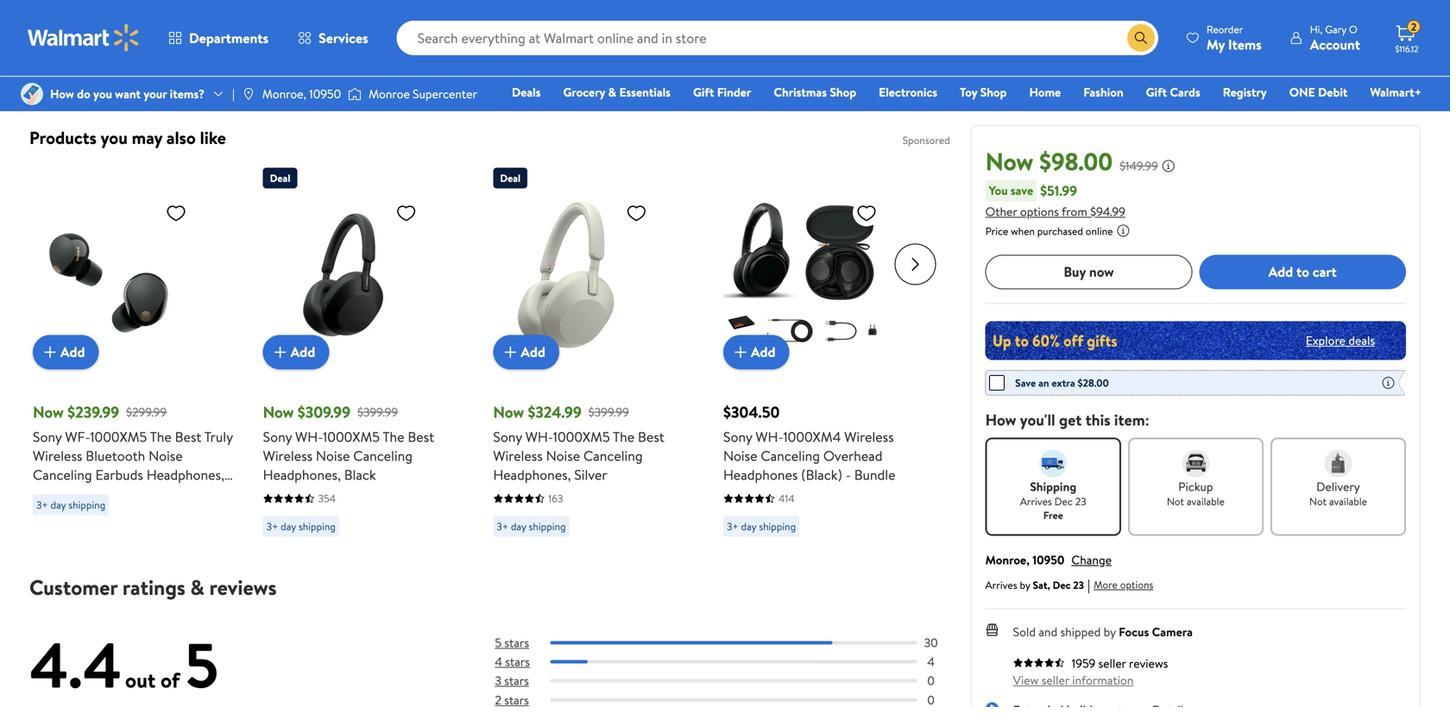 Task type: locate. For each thing, give the bounding box(es) containing it.
day
[[50, 498, 66, 513], [281, 520, 296, 534], [511, 520, 526, 534], [741, 520, 756, 534]]

1 vertical spatial how
[[985, 409, 1016, 431]]

one debit link
[[1282, 83, 1355, 101]]

 image
[[242, 87, 255, 101]]

3+ day shipping down 354
[[266, 520, 336, 534]]

arrives down intent image for shipping
[[1020, 494, 1052, 509]]

sold
[[1013, 624, 1036, 641]]

1 horizontal spatial |
[[1087, 576, 1090, 595]]

1 horizontal spatial reviews
[[1129, 655, 1168, 672]]

1 sony from the left
[[33, 428, 62, 447]]

0 horizontal spatial available
[[1187, 494, 1225, 509]]

0 vertical spatial dec
[[1054, 494, 1073, 509]]

add button up $239.99 at left
[[33, 335, 99, 370]]

available inside pickup not available
[[1187, 494, 1225, 509]]

progress bar
[[550, 642, 917, 645], [550, 661, 917, 664], [550, 680, 917, 683], [550, 699, 917, 702]]

monroe, for monroe, 10950
[[262, 85, 306, 102]]

shop for toy shop
[[980, 84, 1007, 101]]

2 horizontal spatial wh-
[[756, 428, 783, 447]]

best for now $324.99
[[638, 428, 664, 447]]

add to cart image
[[40, 342, 60, 363], [270, 342, 291, 363], [500, 342, 521, 363]]

wireless down $324.99
[[493, 447, 543, 466]]

2 noise from the left
[[316, 447, 350, 466]]

Search search field
[[397, 21, 1158, 55]]

4 product group from the left
[[723, 161, 929, 544]]

add left to
[[1268, 262, 1293, 281]]

1000xm5 down $309.99
[[323, 428, 380, 447]]

when
[[1011, 224, 1035, 238]]

0 horizontal spatial add to cart image
[[40, 342, 60, 363]]

1 3+ day shipping from the left
[[266, 520, 336, 534]]

0 horizontal spatial 1000xm5
[[90, 428, 147, 447]]

$399.99 for $309.99
[[357, 404, 398, 421]]

1 progress bar from the top
[[550, 642, 917, 645]]

1 $399.99 from the left
[[357, 404, 398, 421]]

seller right 1959
[[1098, 655, 1126, 672]]

grocery & essentials
[[563, 84, 671, 101]]

headphones, inside now $324.99 $399.99 sony wh-1000xm5 the best wireless noise canceling headphones, silver
[[493, 466, 571, 485]]

product group containing now $309.99
[[263, 161, 469, 544]]

sony inside the $304.50 sony wh-1000xm4 wireless noise canceling overhead headphones (black) - bundle
[[723, 428, 752, 447]]

4 down '5' at the bottom left of page
[[495, 654, 502, 671]]

noise up "163"
[[546, 447, 580, 466]]

shop right toy at right top
[[980, 84, 1007, 101]]

canceling inside now $309.99 $399.99 sony wh-1000xm5 the best wireless noise canceling headphones, black
[[353, 447, 413, 466]]

sony inside now $324.99 $399.99 sony wh-1000xm5 the best wireless noise canceling headphones, silver
[[493, 428, 522, 447]]

$399.99 inside now $324.99 $399.99 sony wh-1000xm5 the best wireless noise canceling headphones, silver
[[588, 404, 629, 421]]

wireless inside now $239.99 $299.99 sony wf-1000xm5 the best truly wireless bluetooth noise canceling earbuds headphones, black 3+ day shipping
[[33, 447, 82, 466]]

wireless
[[844, 428, 894, 447], [33, 447, 82, 466], [263, 447, 313, 466], [493, 447, 543, 466]]

0 vertical spatial arrives
[[1020, 494, 1052, 509]]

sony inside now $309.99 $399.99 sony wh-1000xm5 the best wireless noise canceling headphones, black
[[263, 428, 292, 447]]

available inside the delivery not available
[[1329, 494, 1367, 509]]

1 horizontal spatial headphones,
[[263, 466, 341, 485]]

1 gift from the left
[[693, 84, 714, 101]]

wh- down the $304.50
[[756, 428, 783, 447]]

1 vertical spatial stars
[[505, 654, 530, 671]]

gift inside gift finder link
[[693, 84, 714, 101]]

toy
[[960, 84, 977, 101]]

0 horizontal spatial 10950
[[309, 85, 341, 102]]

1 vertical spatial monroe,
[[985, 552, 1030, 569]]

how for how you'll get this item:
[[985, 409, 1016, 431]]

arrives inside 'shipping arrives dec 23 free'
[[1020, 494, 1052, 509]]

2 1000xm5 from the left
[[323, 428, 380, 447]]

3 wh- from the left
[[756, 428, 783, 447]]

0 vertical spatial &
[[608, 84, 616, 101]]

1 best from the left
[[175, 428, 201, 447]]

1 4 from the left
[[495, 654, 502, 671]]

1 the from the left
[[150, 428, 172, 447]]

services button
[[283, 17, 383, 59]]

wh-
[[295, 428, 323, 447], [525, 428, 553, 447], [756, 428, 783, 447]]

1 horizontal spatial  image
[[348, 85, 362, 103]]

3+ day shipping down "163"
[[497, 520, 566, 534]]

1 horizontal spatial gift
[[1146, 84, 1167, 101]]

how left you'll
[[985, 409, 1016, 431]]

wireless inside now $309.99 $399.99 sony wh-1000xm5 the best wireless noise canceling headphones, black
[[263, 447, 313, 466]]

2 deal from the left
[[500, 171, 521, 186]]

customer
[[29, 573, 118, 602]]

 image down back
[[348, 85, 362, 103]]

1 not from the left
[[1167, 494, 1184, 509]]

3 noise from the left
[[546, 447, 580, 466]]

monroe, up arrives by sat, dec 23 | more options
[[985, 552, 1030, 569]]

0 vertical spatial monroe,
[[262, 85, 306, 102]]

0 vertical spatial by
[[1020, 578, 1030, 593]]

the inside now $309.99 $399.99 sony wh-1000xm5 the best wireless noise canceling headphones, black
[[383, 428, 404, 447]]

4 sony from the left
[[723, 428, 752, 447]]

pickup not available
[[1167, 478, 1225, 509]]

4 for 4
[[927, 654, 935, 671]]

2 horizontal spatial add to cart image
[[500, 342, 521, 363]]

shipping
[[68, 498, 105, 513], [299, 520, 336, 534], [529, 520, 566, 534], [759, 520, 796, 534]]

30
[[924, 635, 938, 652]]

1000xm5 down $324.99
[[553, 428, 610, 447]]

options up price when purchased online
[[1020, 203, 1059, 220]]

2 product group from the left
[[263, 161, 469, 544]]

add to cart button
[[1199, 255, 1406, 289]]

0 horizontal spatial headphones,
[[146, 466, 224, 485]]

2 horizontal spatial 3+ day shipping
[[727, 520, 796, 534]]

0 vertical spatial options
[[1020, 203, 1059, 220]]

add up $239.99 at left
[[60, 343, 85, 362]]

1 horizontal spatial seller
[[1098, 655, 1126, 672]]

you right do
[[93, 85, 112, 102]]

search icon image
[[1134, 31, 1148, 45]]

black left earbuds
[[33, 485, 65, 504]]

seller down 4.267 stars out of 5, based on 1959 seller reviews element at the right of the page
[[1042, 672, 1069, 689]]

1 horizontal spatial shop
[[980, 84, 1007, 101]]

not down intent image for delivery
[[1309, 494, 1327, 509]]

wh- for $324.99
[[525, 428, 553, 447]]

1 horizontal spatial 1000xm5
[[323, 428, 380, 447]]

1 1000xm5 from the left
[[90, 428, 147, 447]]

2
[[1411, 20, 1417, 34]]

4 add button from the left
[[723, 335, 789, 370]]

now left $309.99
[[263, 402, 294, 423]]

1 horizontal spatial 3+ day shipping
[[497, 520, 566, 534]]

seller
[[1098, 655, 1126, 672], [1042, 672, 1069, 689]]

0 horizontal spatial shop
[[830, 84, 856, 101]]

headphones, for now $309.99
[[263, 466, 341, 485]]

the for $324.99
[[613, 428, 635, 447]]

shop right christmas
[[830, 84, 856, 101]]

you left may
[[101, 126, 128, 150]]

1 add button from the left
[[33, 335, 99, 370]]

view
[[1013, 672, 1039, 689]]

2 available from the left
[[1329, 494, 1367, 509]]

3 progress bar from the top
[[550, 680, 917, 683]]

deals
[[1349, 332, 1375, 349]]

0 horizontal spatial  image
[[21, 83, 43, 105]]

by inside arrives by sat, dec 23 | more options
[[1020, 578, 1030, 593]]

1 horizontal spatial deal
[[500, 171, 521, 186]]

noise down $299.99
[[149, 447, 183, 466]]

1 horizontal spatial 4
[[927, 654, 935, 671]]

 image left do
[[21, 83, 43, 105]]

shipping down earbuds
[[68, 498, 105, 513]]

up to sixty percent off deals. shop now. image
[[985, 321, 1406, 360]]

wh- down $309.99
[[295, 428, 323, 447]]

shipping inside now $239.99 $299.99 sony wf-1000xm5 the best truly wireless bluetooth noise canceling earbuds headphones, black 3+ day shipping
[[68, 498, 105, 513]]

add up $324.99
[[521, 343, 545, 362]]

add button up $309.99
[[263, 335, 329, 370]]

intent image for pickup image
[[1182, 450, 1210, 478]]

progress bar for 30
[[550, 642, 917, 645]]

1 horizontal spatial 10950
[[1032, 552, 1065, 569]]

focus
[[1119, 624, 1149, 641]]

arrives by sat, dec 23 | more options
[[985, 576, 1153, 595]]

2 headphones, from the left
[[263, 466, 341, 485]]

add button for sony wh-1000xm5 the best wireless noise canceling headphones, silver image
[[493, 335, 559, 370]]

product group
[[33, 161, 239, 544], [263, 161, 469, 544], [493, 161, 699, 544], [723, 161, 929, 544]]

ratings
[[123, 573, 185, 602]]

0 vertical spatial reviews
[[209, 573, 277, 602]]

1000xm5 down $239.99 at left
[[90, 428, 147, 447]]

wireless down $239.99 at left
[[33, 447, 82, 466]]

add button up $324.99
[[493, 335, 559, 370]]

2 add button from the left
[[263, 335, 329, 370]]

gift
[[693, 84, 714, 101], [1146, 84, 1167, 101]]

best inside now $309.99 $399.99 sony wh-1000xm5 the best wireless noise canceling headphones, black
[[408, 428, 434, 447]]

4 noise from the left
[[723, 447, 757, 466]]

0 horizontal spatial 3+ day shipping
[[266, 520, 336, 534]]

the for $239.99
[[150, 428, 172, 447]]

0 horizontal spatial the
[[150, 428, 172, 447]]

not inside the delivery not available
[[1309, 494, 1327, 509]]

deal for now $324.99
[[500, 171, 521, 186]]

0 horizontal spatial black
[[33, 485, 65, 504]]

the inside now $239.99 $299.99 sony wf-1000xm5 the best truly wireless bluetooth noise canceling earbuds headphones, black 3+ day shipping
[[150, 428, 172, 447]]

2 $399.99 from the left
[[588, 404, 629, 421]]

0 horizontal spatial 4
[[495, 654, 502, 671]]

bundle
[[854, 466, 896, 485]]

| left more
[[1087, 576, 1090, 595]]

1 vertical spatial reviews
[[1129, 655, 1168, 672]]

1 deal from the left
[[270, 171, 290, 186]]

explore deals
[[1306, 332, 1375, 349]]

2 wh- from the left
[[525, 428, 553, 447]]

stars down '5 stars'
[[505, 654, 530, 671]]

1 vertical spatial 10950
[[1032, 552, 1065, 569]]

available for pickup
[[1187, 494, 1225, 509]]

black
[[344, 466, 376, 485], [33, 485, 65, 504]]

0 horizontal spatial monroe,
[[262, 85, 306, 102]]

by left sat,
[[1020, 578, 1030, 593]]

now inside now $309.99 $399.99 sony wh-1000xm5 the best wireless noise canceling headphones, black
[[263, 402, 294, 423]]

23 left more
[[1073, 578, 1084, 593]]

add for sony wh-1000xm4 wireless noise canceling overhead headphones (black) - bundle image
[[751, 343, 776, 362]]

2 vertical spatial stars
[[504, 673, 529, 690]]

1000xm5 inside now $309.99 $399.99 sony wh-1000xm5 the best wireless noise canceling headphones, black
[[323, 428, 380, 447]]

0 horizontal spatial wh-
[[295, 428, 323, 447]]

home
[[1029, 84, 1061, 101]]

2 progress bar from the top
[[550, 661, 917, 664]]

canceling inside the $304.50 sony wh-1000xm4 wireless noise canceling overhead headphones (black) - bundle
[[761, 447, 820, 466]]

black inside now $239.99 $299.99 sony wf-1000xm5 the best truly wireless bluetooth noise canceling earbuds headphones, black 3+ day shipping
[[33, 485, 65, 504]]

2 gift from the left
[[1146, 84, 1167, 101]]

sponsored
[[903, 133, 950, 148]]

add to favorites list, sony wh-1000xm5 the best wireless noise canceling headphones, black image
[[396, 202, 417, 224]]

add button for sony wh-1000xm4 wireless noise canceling overhead headphones (black) - bundle image
[[723, 335, 789, 370]]

2 the from the left
[[383, 428, 404, 447]]

1 vertical spatial by
[[1104, 624, 1116, 641]]

0 horizontal spatial $399.99
[[357, 404, 398, 421]]

| right 'items?'
[[232, 85, 235, 102]]

0 horizontal spatial arrives
[[985, 578, 1017, 593]]

Walmart Site-Wide search field
[[397, 21, 1158, 55]]

wh- down $324.99
[[525, 428, 553, 447]]

2 4 from the left
[[927, 654, 935, 671]]

sony for $239.99
[[33, 428, 62, 447]]

0 horizontal spatial gift
[[693, 84, 714, 101]]

day inside now $239.99 $299.99 sony wf-1000xm5 the best truly wireless bluetooth noise canceling earbuds headphones, black 3+ day shipping
[[50, 498, 66, 513]]

bluetooth
[[86, 447, 145, 466]]

2 horizontal spatial 1000xm5
[[553, 428, 610, 447]]

stars right '5' at the bottom left of page
[[504, 635, 529, 652]]

1 add to cart image from the left
[[40, 342, 60, 363]]

of
[[161, 666, 180, 695]]

3 the from the left
[[613, 428, 635, 447]]

the for $309.99
[[383, 428, 404, 447]]

1 horizontal spatial add to cart image
[[270, 342, 291, 363]]

2 add to cart image from the left
[[270, 342, 291, 363]]

1 vertical spatial 23
[[1073, 578, 1084, 593]]

sony inside now $239.99 $299.99 sony wf-1000xm5 the best truly wireless bluetooth noise canceling earbuds headphones, black 3+ day shipping
[[33, 428, 62, 447]]

gift left 'cards'
[[1146, 84, 1167, 101]]

gift inside gift cards link
[[1146, 84, 1167, 101]]

0 horizontal spatial best
[[175, 428, 201, 447]]

sony wh-1000xm5 the best wireless noise canceling headphones, silver image
[[493, 195, 654, 356]]

0 vertical spatial 23
[[1075, 494, 1086, 509]]

2 horizontal spatial headphones,
[[493, 466, 571, 485]]

gift cards
[[1146, 84, 1200, 101]]

credit
[[677, 63, 712, 82]]

learn
[[753, 64, 782, 81]]

$239.99
[[67, 402, 119, 423]]

2 not from the left
[[1309, 494, 1327, 509]]

2 shop from the left
[[980, 84, 1007, 101]]

now for now $309.99 $399.99 sony wh-1000xm5 the best wireless noise canceling headphones, black
[[263, 402, 294, 423]]

headphones, up "163"
[[493, 466, 571, 485]]

10950 for monroe, 10950
[[309, 85, 341, 102]]

 image
[[21, 83, 43, 105], [348, 85, 362, 103]]

$399.99 inside now $309.99 $399.99 sony wh-1000xm5 the best wireless noise canceling headphones, black
[[357, 404, 398, 421]]

arrives left sat,
[[985, 578, 1017, 593]]

customer ratings & reviews
[[29, 573, 277, 602]]

0 horizontal spatial deal
[[270, 171, 290, 186]]

now for now $239.99 $299.99 sony wf-1000xm5 the best truly wireless bluetooth noise canceling earbuds headphones, black 3+ day shipping
[[33, 402, 64, 423]]

canceling
[[353, 447, 413, 466], [583, 447, 643, 466], [761, 447, 820, 466], [33, 466, 92, 485]]

departments
[[189, 28, 269, 47]]

product group containing now $324.99
[[493, 161, 699, 544]]

&
[[608, 84, 616, 101], [190, 573, 204, 602]]

wh- inside now $309.99 $399.99 sony wh-1000xm5 the best wireless noise canceling headphones, black
[[295, 428, 323, 447]]

1 headphones, from the left
[[146, 466, 224, 485]]

& right ratings
[[190, 573, 204, 602]]

1 product group from the left
[[33, 161, 239, 544]]

1 noise from the left
[[149, 447, 183, 466]]

dec right sat,
[[1053, 578, 1071, 593]]

best inside now $324.99 $399.99 sony wh-1000xm5 the best wireless noise canceling headphones, silver
[[638, 428, 664, 447]]

1 horizontal spatial not
[[1309, 494, 1327, 509]]

stars for 4 stars
[[505, 654, 530, 671]]

other
[[985, 203, 1017, 220]]

4.267 stars out of 5, based on 1959 seller reviews element
[[1013, 658, 1065, 668]]

& inside grocery & essentials link
[[608, 84, 616, 101]]

wireless up bundle
[[844, 428, 894, 447]]

item:
[[1114, 409, 1149, 431]]

headphones, inside now $239.99 $299.99 sony wf-1000xm5 the best truly wireless bluetooth noise canceling earbuds headphones, black 3+ day shipping
[[146, 466, 224, 485]]

1 horizontal spatial by
[[1104, 624, 1116, 641]]

not inside pickup not available
[[1167, 494, 1184, 509]]

add up the $304.50
[[751, 343, 776, 362]]

2 3+ day shipping from the left
[[497, 520, 566, 534]]

progress bar for 0
[[550, 680, 917, 683]]

1 horizontal spatial monroe,
[[985, 552, 1030, 569]]

3+ day shipping down 414
[[727, 520, 796, 534]]

stars right 3
[[504, 673, 529, 690]]

add to cart image for now $309.99
[[270, 342, 291, 363]]

now for now $98.00
[[985, 145, 1034, 178]]

headphones, inside now $309.99 $399.99 sony wh-1000xm5 the best wireless noise canceling headphones, black
[[263, 466, 341, 485]]

truly
[[204, 428, 233, 447]]

1 horizontal spatial arrives
[[1020, 494, 1052, 509]]

canceling inside now $324.99 $399.99 sony wh-1000xm5 the best wireless noise canceling headphones, silver
[[583, 447, 643, 466]]

3+ day shipping
[[266, 520, 336, 534], [497, 520, 566, 534], [727, 520, 796, 534]]

arrives
[[1020, 494, 1052, 509], [985, 578, 1017, 593]]

add button up the $304.50
[[723, 335, 789, 370]]

monroe, down 5%
[[262, 85, 306, 102]]

-
[[846, 466, 851, 485]]

do
[[77, 85, 90, 102]]

0 horizontal spatial |
[[232, 85, 235, 102]]

0 horizontal spatial seller
[[1042, 672, 1069, 689]]

sony wf-1000xm5 the best truly wireless bluetooth noise canceling earbuds headphones, black image
[[33, 195, 193, 356]]

gift for gift finder
[[693, 84, 714, 101]]

1 vertical spatial arrives
[[985, 578, 1017, 593]]

3 1000xm5 from the left
[[553, 428, 610, 447]]

sony for $309.99
[[263, 428, 292, 447]]

intent image for delivery image
[[1324, 450, 1352, 478]]

3 add to cart image from the left
[[500, 342, 521, 363]]

product group containing now $239.99
[[33, 161, 239, 544]]

options right more
[[1120, 578, 1153, 592]]

4 up 0 on the right of page
[[927, 654, 935, 671]]

walmart image
[[28, 24, 140, 52]]

now left $324.99
[[493, 402, 524, 423]]

shipping down 354
[[299, 520, 336, 534]]

23 right "free"
[[1075, 494, 1086, 509]]

23 inside 'shipping arrives dec 23 free'
[[1075, 494, 1086, 509]]

noise inside the $304.50 sony wh-1000xm4 wireless noise canceling overhead headphones (black) - bundle
[[723, 447, 757, 466]]

1 available from the left
[[1187, 494, 1225, 509]]

not down the intent image for pickup
[[1167, 494, 1184, 509]]

10950 up sat,
[[1032, 552, 1065, 569]]

1 shop from the left
[[830, 84, 856, 101]]

you
[[989, 182, 1008, 199]]

1 vertical spatial options
[[1120, 578, 1153, 592]]

now inside now $324.99 $399.99 sony wh-1000xm5 the best wireless noise canceling headphones, silver
[[493, 402, 524, 423]]

1 vertical spatial &
[[190, 573, 204, 602]]

deal
[[270, 171, 290, 186], [500, 171, 521, 186]]

1 horizontal spatial how
[[985, 409, 1016, 431]]

1000xm5 inside now $239.99 $299.99 sony wf-1000xm5 the best truly wireless bluetooth noise canceling earbuds headphones, black 3+ day shipping
[[90, 428, 147, 447]]

1 horizontal spatial $399.99
[[588, 404, 629, 421]]

capital one  earn 5% cash back on walmart.com. see if you're pre-approved with no credit risk. learn more element
[[753, 64, 813, 82]]

out
[[125, 666, 156, 695]]

1 horizontal spatial wh-
[[525, 428, 553, 447]]

gift down credit
[[693, 84, 714, 101]]

1 horizontal spatial available
[[1329, 494, 1367, 509]]

headphones
[[723, 466, 798, 485]]

wireless inside the $304.50 sony wh-1000xm4 wireless noise canceling overhead headphones (black) - bundle
[[844, 428, 894, 447]]

add for sony wh-1000xm5 the best wireless noise canceling headphones, silver image
[[521, 343, 545, 362]]

headphones, up 354
[[263, 466, 341, 485]]

seller for view
[[1042, 672, 1069, 689]]

Save an extra $28.00 checkbox
[[989, 375, 1005, 391]]

items?
[[170, 85, 205, 102]]

0 horizontal spatial options
[[1020, 203, 1059, 220]]

dec down intent image for shipping
[[1054, 494, 1073, 509]]

1 horizontal spatial the
[[383, 428, 404, 447]]

noise down the $304.50
[[723, 447, 757, 466]]

3 sony from the left
[[493, 428, 522, 447]]

available down the intent image for pickup
[[1187, 494, 1225, 509]]

1 wh- from the left
[[295, 428, 323, 447]]

services
[[319, 28, 368, 47]]

shipping arrives dec 23 free
[[1020, 478, 1086, 523]]

gift cards link
[[1138, 83, 1208, 101]]

1000xm5 inside now $324.99 $399.99 sony wh-1000xm5 the best wireless noise canceling headphones, silver
[[553, 428, 610, 447]]

$149.99
[[1120, 158, 1158, 174]]

best inside now $239.99 $299.99 sony wf-1000xm5 the best truly wireless bluetooth noise canceling earbuds headphones, black 3+ day shipping
[[175, 428, 201, 447]]

0 vertical spatial how
[[50, 85, 74, 102]]

wh- inside now $324.99 $399.99 sony wh-1000xm5 the best wireless noise canceling headphones, silver
[[525, 428, 553, 447]]

2 horizontal spatial best
[[638, 428, 664, 447]]

fashion link
[[1076, 83, 1131, 101]]

headphones,
[[146, 466, 224, 485], [263, 466, 341, 485], [493, 466, 571, 485]]

1 horizontal spatial best
[[408, 428, 434, 447]]

$399.99 right $309.99
[[357, 404, 398, 421]]

3 product group from the left
[[493, 161, 699, 544]]

electronics
[[879, 84, 937, 101]]

now up you
[[985, 145, 1034, 178]]

black down $309.99
[[344, 466, 376, 485]]

get
[[1059, 409, 1082, 431]]

10950 down cash
[[309, 85, 341, 102]]

$399.99 right $324.99
[[588, 404, 629, 421]]

23 inside arrives by sat, dec 23 | more options
[[1073, 578, 1084, 593]]

stars for 3 stars
[[504, 673, 529, 690]]

how
[[50, 85, 74, 102], [985, 409, 1016, 431]]

1 horizontal spatial black
[[344, 466, 376, 485]]

5%
[[281, 63, 298, 82]]

now left $239.99 at left
[[33, 402, 64, 423]]

arrives inside arrives by sat, dec 23 | more options
[[985, 578, 1017, 593]]

available down intent image for delivery
[[1329, 494, 1367, 509]]

sold and shipped by focus camera
[[1013, 624, 1193, 641]]

0 horizontal spatial not
[[1167, 494, 1184, 509]]

products
[[29, 126, 97, 150]]

3 add button from the left
[[493, 335, 559, 370]]

2 horizontal spatial the
[[613, 428, 635, 447]]

3 best from the left
[[638, 428, 664, 447]]

earbuds
[[95, 466, 143, 485]]

& down approved
[[608, 84, 616, 101]]

1 horizontal spatial &
[[608, 84, 616, 101]]

2 best from the left
[[408, 428, 434, 447]]

0 horizontal spatial by
[[1020, 578, 1030, 593]]

now $98.00
[[985, 145, 1113, 178]]

2 sony from the left
[[263, 428, 292, 447]]

add for sony wh-1000xm5 the best wireless noise canceling headphones, black image
[[291, 343, 315, 362]]

how left do
[[50, 85, 74, 102]]

cards
[[1170, 84, 1200, 101]]

noise up 354
[[316, 447, 350, 466]]

0
[[927, 673, 935, 690]]

by left focus
[[1104, 624, 1116, 641]]

now inside now $239.99 $299.99 sony wf-1000xm5 the best truly wireless bluetooth noise canceling earbuds headphones, black 3+ day shipping
[[33, 402, 64, 423]]

headphones, down truly
[[146, 466, 224, 485]]

1 horizontal spatial options
[[1120, 578, 1153, 592]]

essentials
[[619, 84, 671, 101]]

no
[[659, 63, 674, 82]]

1 vertical spatial dec
[[1053, 578, 1071, 593]]

3 headphones, from the left
[[493, 466, 571, 485]]

more options button
[[1094, 578, 1153, 592]]

0 horizontal spatial how
[[50, 85, 74, 102]]

0 vertical spatial |
[[232, 85, 235, 102]]

camera
[[1152, 624, 1193, 641]]

0 vertical spatial 10950
[[309, 85, 341, 102]]

wireless down $309.99
[[263, 447, 313, 466]]

0 vertical spatial stars
[[504, 635, 529, 652]]

the inside now $324.99 $399.99 sony wh-1000xm5 the best wireless noise canceling headphones, silver
[[613, 428, 635, 447]]

add up $309.99
[[291, 343, 315, 362]]

silver
[[574, 466, 607, 485]]

$28.00
[[1078, 376, 1109, 390]]



Task type: describe. For each thing, give the bounding box(es) containing it.
product group containing $304.50
[[723, 161, 929, 544]]

3+ inside now $239.99 $299.99 sony wf-1000xm5 the best truly wireless bluetooth noise canceling earbuds headphones, black 3+ day shipping
[[36, 498, 48, 513]]

gift for gift cards
[[1146, 84, 1167, 101]]

progress bar for 4
[[550, 661, 917, 664]]

pickup
[[1178, 478, 1213, 495]]

163
[[548, 491, 563, 506]]

monroe, for monroe, 10950 change
[[985, 552, 1030, 569]]

$304.50
[[723, 402, 780, 423]]

more information on savings image
[[1381, 376, 1395, 390]]

not for pickup
[[1167, 494, 1184, 509]]

capitalone image
[[167, 52, 237, 96]]

dec inside arrives by sat, dec 23 | more options
[[1053, 578, 1071, 593]]

save
[[1015, 376, 1036, 390]]

walmart+
[[1370, 84, 1422, 101]]

registry
[[1223, 84, 1267, 101]]

10950 for monroe, 10950 change
[[1032, 552, 1065, 569]]

wh- for $309.99
[[295, 428, 323, 447]]

sony wh-1000xm5 the best wireless noise canceling headphones, black image
[[263, 195, 424, 356]]

1959
[[1072, 655, 1095, 672]]

3 stars
[[495, 673, 529, 690]]

o
[[1349, 22, 1358, 37]]

5 stars
[[495, 635, 529, 652]]

learn more about strikethrough prices image
[[1162, 159, 1175, 173]]

buy now
[[1064, 262, 1114, 281]]

your
[[144, 85, 167, 102]]

toy shop link
[[952, 83, 1015, 101]]

now $239.99 $299.99 sony wf-1000xm5 the best truly wireless bluetooth noise canceling earbuds headphones, black 3+ day shipping
[[33, 402, 233, 513]]

1 vertical spatial you
[[101, 126, 128, 150]]

not for delivery
[[1309, 494, 1327, 509]]

christmas shop link
[[766, 83, 864, 101]]

how for how do you want your items?
[[50, 85, 74, 102]]

3+ day shipping for $309.99
[[266, 520, 336, 534]]

1000xm5 for $309.99
[[323, 428, 380, 447]]

dec inside 'shipping arrives dec 23 free'
[[1054, 494, 1073, 509]]

1000xm5 for $239.99
[[90, 428, 147, 447]]

walmart.com.
[[382, 63, 465, 82]]

add to favorites list, sony wh-1000xm4 wireless noise canceling overhead headphones (black) - bundle image
[[856, 202, 877, 224]]

wireless inside now $324.99 $399.99 sony wh-1000xm5 the best wireless noise canceling headphones, silver
[[493, 447, 543, 466]]

walmart+ link
[[1362, 83, 1429, 101]]

more
[[785, 64, 813, 81]]

headphones, for now $324.99
[[493, 466, 571, 485]]

add inside button
[[1268, 262, 1293, 281]]

sony wh-1000xm4 wireless noise canceling overhead headphones (black) - bundle image
[[723, 195, 884, 356]]

out of
[[125, 666, 180, 695]]

shop for christmas shop
[[830, 84, 856, 101]]

deal for now $309.99
[[270, 171, 290, 186]]

wh- inside the $304.50 sony wh-1000xm4 wireless noise canceling overhead headphones (black) - bundle
[[756, 428, 783, 447]]

shipping
[[1030, 478, 1076, 495]]

view seller information link
[[1013, 672, 1134, 689]]

free
[[1043, 508, 1063, 523]]

online
[[1086, 224, 1113, 238]]

noise inside now $239.99 $299.99 sony wf-1000xm5 the best truly wireless bluetooth noise canceling earbuds headphones, black 3+ day shipping
[[149, 447, 183, 466]]

shipping down "163"
[[529, 520, 566, 534]]

deals
[[512, 84, 541, 101]]

noise inside now $309.99 $399.99 sony wh-1000xm5 the best wireless noise canceling headphones, black
[[316, 447, 350, 466]]

$116.12
[[1395, 43, 1419, 55]]

save an extra $28.00 element
[[989, 374, 1109, 392]]

monroe
[[369, 85, 410, 102]]

next slide for products you may also like list image
[[895, 244, 936, 285]]

risk.
[[716, 63, 739, 82]]

price when purchased online
[[985, 224, 1113, 238]]

legal information image
[[1116, 224, 1130, 238]]

more
[[1094, 578, 1118, 592]]

3+ day shipping for $324.99
[[497, 520, 566, 534]]

how you'll get this item:
[[985, 409, 1149, 431]]

reorder my items
[[1207, 22, 1262, 54]]

purchased
[[1037, 224, 1083, 238]]

seller for 1959
[[1098, 655, 1126, 672]]

also
[[167, 126, 196, 150]]

explore deals link
[[1299, 325, 1382, 356]]

monroe, 10950
[[262, 85, 341, 102]]

earn 5% cash back on walmart.com. see if you're pre-approved with no credit risk.
[[251, 63, 739, 82]]

wf-
[[65, 428, 90, 447]]

 image for monroe supercenter
[[348, 85, 362, 103]]

this
[[1086, 409, 1111, 431]]

pre-
[[546, 63, 571, 82]]

shipped
[[1060, 624, 1101, 641]]

gift finder
[[693, 84, 751, 101]]

departments button
[[154, 17, 283, 59]]

you're
[[505, 63, 542, 82]]

4 stars
[[495, 654, 530, 671]]

monroe supercenter
[[369, 85, 477, 102]]

1000xm4
[[783, 428, 841, 447]]

available for delivery
[[1329, 494, 1367, 509]]

0 horizontal spatial reviews
[[209, 573, 277, 602]]

0 vertical spatial you
[[93, 85, 112, 102]]

add to cart image for now $324.99
[[500, 342, 521, 363]]

1000xm5 for $324.99
[[553, 428, 610, 447]]

$51.99
[[1040, 181, 1077, 200]]

now for now $324.99 $399.99 sony wh-1000xm5 the best wireless noise canceling headphones, silver
[[493, 402, 524, 423]]

my
[[1207, 35, 1225, 54]]

now
[[1089, 262, 1114, 281]]

4 for 4 stars
[[495, 654, 502, 671]]

1 vertical spatial |
[[1087, 576, 1090, 595]]

noise inside now $324.99 $399.99 sony wh-1000xm5 the best wireless noise canceling headphones, silver
[[546, 447, 580, 466]]

3 3+ day shipping from the left
[[727, 520, 796, 534]]

reorder
[[1207, 22, 1243, 37]]

add to favorites list, sony wf-1000xm5 the best truly wireless bluetooth noise canceling earbuds headphones, black image
[[166, 202, 186, 224]]

gary
[[1325, 22, 1346, 37]]

add button for sony wh-1000xm5 the best wireless noise canceling headphones, black image
[[263, 335, 329, 370]]

add for "sony wf-1000xm5 the best truly wireless bluetooth noise canceling earbuds headphones, black" image
[[60, 343, 85, 362]]

debit
[[1318, 84, 1348, 101]]

earn
[[251, 63, 278, 82]]

add button for "sony wf-1000xm5 the best truly wireless bluetooth noise canceling earbuds headphones, black" image
[[33, 335, 99, 370]]

from
[[1062, 203, 1087, 220]]

$399.99 for $324.99
[[588, 404, 629, 421]]

4 progress bar from the top
[[550, 699, 917, 702]]

cash
[[302, 63, 329, 82]]

hi, gary o account
[[1310, 22, 1360, 54]]

deals link
[[504, 83, 549, 101]]

delivery not available
[[1309, 478, 1367, 509]]

buy
[[1064, 262, 1086, 281]]

explore
[[1306, 332, 1346, 349]]

best for now $309.99
[[408, 428, 434, 447]]

canceling inside now $239.99 $299.99 sony wf-1000xm5 the best truly wireless bluetooth noise canceling earbuds headphones, black 3+ day shipping
[[33, 466, 92, 485]]

options inside you save $51.99 other options from $94.99
[[1020, 203, 1059, 220]]

black inside now $309.99 $399.99 sony wh-1000xm5 the best wireless noise canceling headphones, black
[[344, 466, 376, 485]]

cart
[[1313, 262, 1337, 281]]

options inside arrives by sat, dec 23 | more options
[[1120, 578, 1153, 592]]

monroe, 10950 change
[[985, 552, 1112, 569]]

extra
[[1052, 376, 1075, 390]]

add to favorites list, sony wh-1000xm5 the best wireless noise canceling headphones, silver image
[[626, 202, 647, 224]]

how do you want your items?
[[50, 85, 205, 102]]

$304.50 sony wh-1000xm4 wireless noise canceling overhead headphones (black) - bundle
[[723, 402, 896, 485]]

 image for how do you want your items?
[[21, 83, 43, 105]]

one
[[1289, 84, 1315, 101]]

0 horizontal spatial &
[[190, 573, 204, 602]]

and
[[1039, 624, 1057, 641]]

hi,
[[1310, 22, 1323, 37]]

sony for $324.99
[[493, 428, 522, 447]]

now $309.99 $399.99 sony wh-1000xm5 the best wireless noise canceling headphones, black
[[263, 402, 434, 485]]

$324.99
[[528, 402, 582, 423]]

$94.99
[[1090, 203, 1125, 220]]

registry link
[[1215, 83, 1275, 101]]

overhead
[[823, 447, 883, 466]]

buy now button
[[985, 255, 1192, 289]]

learn more
[[753, 64, 813, 81]]

stars for 5 stars
[[504, 635, 529, 652]]

intent image for shipping image
[[1039, 450, 1067, 478]]

add to cart image
[[730, 342, 751, 363]]

shipping down 414
[[759, 520, 796, 534]]

price
[[985, 224, 1008, 238]]

with
[[630, 63, 655, 82]]



Task type: vqa. For each thing, say whether or not it's contained in the screenshot.
1959
yes



